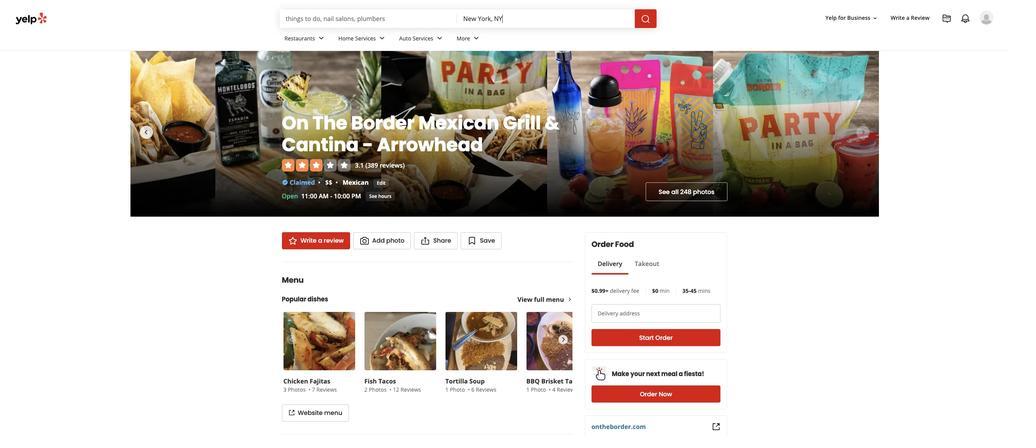 Task type: describe. For each thing, give the bounding box(es) containing it.
location & hours element
[[282, 435, 573, 437]]

your
[[631, 370, 645, 379]]

3.1
[[355, 161, 364, 170]]

mexican inside the on the border mexican grill & cantina - arrowhead
[[418, 110, 499, 136]]

0 horizontal spatial previous image
[[141, 128, 151, 137]]

24 chevron down v2 image for auto services
[[435, 34, 444, 43]]

website menu link
[[282, 405, 349, 422]]

10:00
[[334, 192, 350, 201]]

business categories element
[[278, 28, 994, 51]]

24 chevron down v2 image for restaurants
[[317, 34, 326, 43]]

on the border mexican grill & cantina - arrowhead
[[282, 110, 560, 158]]

(389 reviews) link
[[366, 161, 405, 170]]

christina o. image
[[980, 11, 994, 25]]

&
[[545, 110, 560, 136]]

ontheborder.com
[[592, 423, 646, 432]]

fajitas
[[310, 377, 330, 386]]

home services
[[338, 35, 376, 42]]

$0
[[653, 288, 659, 295]]

services for auto services
[[413, 35, 433, 42]]

order for now
[[640, 390, 658, 399]]

photos for fish
[[369, 386, 387, 394]]

more
[[457, 35, 470, 42]]

projects image
[[942, 14, 952, 23]]

1 horizontal spatial menu
[[546, 296, 564, 304]]

4
[[552, 386, 556, 394]]

make your next meal a fiesta!
[[612, 370, 705, 379]]

order now
[[640, 390, 672, 399]]

$$
[[325, 178, 332, 187]]

edit button
[[373, 179, 389, 188]]

delivery for delivery address
[[598, 310, 619, 317]]

- inside the on the border mexican grill & cantina - arrowhead
[[363, 132, 373, 158]]

add photo
[[372, 236, 405, 245]]

12
[[393, 386, 399, 394]]

write for write a review
[[891, 14, 905, 22]]

arrowhead
[[377, 132, 483, 158]]

3.1 (389 reviews)
[[355, 161, 405, 170]]

a for review
[[318, 236, 322, 245]]

2 photo of on the border mexican grill & cantina - arrowhead - peoria, az, us. image from the left
[[215, 51, 381, 217]]

next
[[646, 370, 660, 379]]

11:00
[[301, 192, 317, 201]]

brisket
[[541, 377, 564, 386]]

fish tacos 2 photos
[[364, 377, 396, 394]]

restaurants link
[[278, 28, 332, 51]]

tacos inside 'fish tacos 2 photos'
[[379, 377, 396, 386]]

6
[[471, 386, 475, 394]]

1 horizontal spatial a
[[679, 370, 683, 379]]

popular dishes
[[282, 295, 328, 304]]

takeout
[[635, 260, 660, 268]]

for
[[838, 14, 846, 22]]

24 chevron down v2 image for home services
[[378, 34, 387, 43]]

248
[[680, 188, 692, 197]]

4 photo of on the border mexican grill & cantina - arrowhead - peoria, az, us. image from the left
[[547, 51, 713, 217]]

save
[[480, 236, 495, 245]]

45
[[691, 288, 697, 295]]

save button
[[461, 233, 502, 250]]

16 external link v2 image
[[288, 410, 295, 416]]

tortilla soup 1 photo
[[445, 377, 485, 394]]

Order delivery text field
[[592, 305, 721, 323]]

reviews for soup
[[476, 386, 496, 394]]

(389
[[366, 161, 378, 170]]

auto services link
[[393, 28, 451, 51]]

auto services
[[399, 35, 433, 42]]

delivery for delivery
[[598, 260, 623, 268]]

12 reviews
[[393, 386, 421, 394]]

yelp for business
[[826, 14, 871, 22]]

the
[[313, 110, 347, 136]]

open 11:00 am - 10:00 pm
[[282, 192, 361, 201]]

24 camera v2 image
[[360, 236, 369, 246]]

fiesta!
[[685, 370, 705, 379]]

6 reviews
[[471, 386, 496, 394]]

bbq brisket tacos image
[[526, 312, 598, 371]]

menu
[[282, 275, 304, 286]]

delivery address
[[598, 310, 640, 317]]

2
[[364, 386, 368, 394]]

24 external link v2 image
[[712, 423, 721, 432]]

write a review link
[[282, 233, 350, 250]]

yelp
[[826, 14, 837, 22]]

write a review
[[891, 14, 930, 22]]

35-
[[683, 288, 691, 295]]

border
[[351, 110, 415, 136]]

24 share v2 image
[[421, 236, 430, 246]]

view full menu
[[518, 296, 564, 304]]

share
[[433, 236, 451, 245]]

photo
[[386, 236, 405, 245]]

5 photo of on the border mexican grill & cantina - arrowhead - peoria, az, us. image from the left
[[713, 51, 879, 217]]

fish tacos image
[[364, 312, 436, 371]]

1 photo of on the border mexican grill & cantina - arrowhead - peoria, az, us. image from the left
[[49, 51, 215, 217]]

open
[[282, 192, 298, 201]]

none field near
[[463, 14, 629, 23]]

fee
[[632, 288, 640, 295]]

now
[[659, 390, 672, 399]]

pm
[[352, 192, 361, 201]]

see for see hours
[[369, 193, 377, 200]]

bbq
[[526, 377, 540, 386]]

am
[[319, 192, 329, 201]]

view full menu link
[[518, 296, 573, 304]]

delivery
[[610, 288, 630, 295]]

photo inside bbq brisket tacos 1 photo
[[531, 386, 546, 394]]

3.1 star rating image
[[282, 159, 350, 172]]

bbq brisket tacos 1 photo
[[526, 377, 583, 394]]

tacos inside bbq brisket tacos 1 photo
[[565, 377, 583, 386]]

see hours link
[[366, 192, 395, 201]]

auto
[[399, 35, 411, 42]]

user actions element
[[819, 10, 1005, 58]]



Task type: locate. For each thing, give the bounding box(es) containing it.
reviews down fajitas
[[317, 386, 337, 394]]

photo down bbq
[[531, 386, 546, 394]]

0 vertical spatial previous image
[[141, 128, 151, 137]]

reviews for tacos
[[401, 386, 421, 394]]

7
[[312, 386, 315, 394]]

1 horizontal spatial none field
[[463, 14, 629, 23]]

business
[[847, 14, 871, 22]]

4 reviews from the left
[[557, 386, 577, 394]]

1 down bbq
[[526, 386, 530, 394]]

16 chevron down v2 image
[[872, 15, 878, 21]]

order left now
[[640, 390, 658, 399]]

2 vertical spatial order
[[640, 390, 658, 399]]

order food
[[592, 239, 634, 250]]

0 horizontal spatial a
[[318, 236, 322, 245]]

reviews
[[317, 386, 337, 394], [401, 386, 421, 394], [476, 386, 496, 394], [557, 386, 577, 394]]

2 reviews from the left
[[401, 386, 421, 394]]

see left hours
[[369, 193, 377, 200]]

1 inside bbq brisket tacos 1 photo
[[526, 386, 530, 394]]

write for write a review
[[301, 236, 317, 245]]

next image for the rightmost previous image
[[559, 335, 568, 345]]

1 horizontal spatial previous image
[[287, 335, 295, 345]]

1 none field from the left
[[286, 14, 451, 23]]

4 reviews
[[552, 386, 577, 394]]

photo inside tortilla soup 1 photo
[[450, 386, 465, 394]]

more link
[[451, 28, 487, 51]]

see
[[659, 188, 670, 197], [369, 193, 377, 200]]

2 horizontal spatial a
[[907, 14, 910, 22]]

see left all
[[659, 188, 670, 197]]

2 horizontal spatial 24 chevron down v2 image
[[435, 34, 444, 43]]

1 vertical spatial menu
[[324, 409, 342, 418]]

a for review
[[907, 14, 910, 22]]

24 chevron down v2 image inside home services link
[[378, 34, 387, 43]]

1 horizontal spatial 1
[[526, 386, 530, 394]]

yelp for business button
[[823, 11, 882, 25]]

mins
[[698, 288, 711, 295]]

1 horizontal spatial photo
[[531, 386, 546, 394]]

see inside "see hours" link
[[369, 193, 377, 200]]

1 vertical spatial write
[[301, 236, 317, 245]]

0 vertical spatial write
[[891, 14, 905, 22]]

services
[[355, 35, 376, 42], [413, 35, 433, 42]]

0 vertical spatial a
[[907, 14, 910, 22]]

delivery left address
[[598, 310, 619, 317]]

1 services from the left
[[355, 35, 376, 42]]

None search field
[[280, 9, 658, 28]]

mexican link
[[343, 178, 369, 187]]

start order button
[[592, 330, 721, 347]]

1 horizontal spatial next image
[[859, 128, 868, 137]]

on
[[282, 110, 309, 136]]

photo of on the border mexican grill & cantina - arrowhead - peoria, az, us. image
[[49, 51, 215, 217], [215, 51, 381, 217], [381, 51, 547, 217], [547, 51, 713, 217], [713, 51, 879, 217]]

1 vertical spatial a
[[318, 236, 322, 245]]

review
[[911, 14, 930, 22]]

1 vertical spatial -
[[330, 192, 332, 201]]

$0.99+
[[592, 288, 609, 295]]

14 chevron right outline image
[[567, 297, 573, 303]]

$0.99+ delivery fee
[[592, 288, 640, 295]]

services right the auto
[[413, 35, 433, 42]]

1 horizontal spatial tacos
[[565, 377, 583, 386]]

2 services from the left
[[413, 35, 433, 42]]

order left "food"
[[592, 239, 614, 250]]

reviews)
[[380, 161, 405, 170]]

see all 248 photos
[[659, 188, 715, 197]]

3 24 chevron down v2 image from the left
[[435, 34, 444, 43]]

1 horizontal spatial see
[[659, 188, 670, 197]]

photos down chicken
[[288, 386, 306, 394]]

1 horizontal spatial photos
[[369, 386, 387, 394]]

start order
[[640, 334, 673, 343]]

1 24 chevron down v2 image from the left
[[317, 34, 326, 43]]

0 horizontal spatial next image
[[559, 335, 568, 345]]

- right 'am'
[[330, 192, 332, 201]]

None field
[[286, 14, 451, 23], [463, 14, 629, 23]]

search image
[[641, 14, 650, 24]]

ontheborder.com link
[[592, 423, 646, 432]]

0 vertical spatial -
[[363, 132, 373, 158]]

write inside user actions element
[[891, 14, 905, 22]]

1 horizontal spatial -
[[363, 132, 373, 158]]

1 reviews from the left
[[317, 386, 337, 394]]

1 vertical spatial delivery
[[598, 310, 619, 317]]

photos for chicken
[[288, 386, 306, 394]]

website
[[298, 409, 323, 418]]

0 horizontal spatial 1
[[445, 386, 449, 394]]

24 chevron down v2 image inside auto services link
[[435, 34, 444, 43]]

24 chevron down v2 image inside 'restaurants' link
[[317, 34, 326, 43]]

7 reviews
[[312, 386, 337, 394]]

1 photos from the left
[[288, 386, 306, 394]]

home services link
[[332, 28, 393, 51]]

none field find
[[286, 14, 451, 23]]

1 vertical spatial order
[[656, 334, 673, 343]]

1 inside tortilla soup 1 photo
[[445, 386, 449, 394]]

0 vertical spatial menu
[[546, 296, 564, 304]]

home
[[338, 35, 354, 42]]

0 horizontal spatial write
[[301, 236, 317, 245]]

delivery
[[598, 260, 623, 268], [598, 310, 619, 317]]

24 chevron down v2 image
[[317, 34, 326, 43], [378, 34, 387, 43], [435, 34, 444, 43]]

3 reviews from the left
[[476, 386, 496, 394]]

make
[[612, 370, 630, 379]]

Find text field
[[286, 14, 451, 23]]

0 horizontal spatial menu
[[324, 409, 342, 418]]

website menu
[[298, 409, 342, 418]]

address
[[620, 310, 640, 317]]

0 horizontal spatial photos
[[288, 386, 306, 394]]

1 horizontal spatial mexican
[[418, 110, 499, 136]]

1 down tortilla
[[445, 386, 449, 394]]

hours
[[378, 193, 392, 200]]

chicken
[[283, 377, 308, 386]]

24 chevron down v2 image
[[472, 34, 481, 43]]

Near text field
[[463, 14, 629, 23]]

0 vertical spatial delivery
[[598, 260, 623, 268]]

a right meal
[[679, 370, 683, 379]]

$0 min
[[653, 288, 670, 295]]

menu left 14 chevron right outline icon
[[546, 296, 564, 304]]

full
[[534, 296, 545, 304]]

3 photo of on the border mexican grill & cantina - arrowhead - peoria, az, us. image from the left
[[381, 51, 547, 217]]

fish
[[364, 377, 377, 386]]

cantina
[[282, 132, 359, 158]]

services for home services
[[355, 35, 376, 42]]

write right 24 star v2 icon
[[301, 236, 317, 245]]

food
[[615, 239, 634, 250]]

services right 'home'
[[355, 35, 376, 42]]

1 delivery from the top
[[598, 260, 623, 268]]

1 tacos from the left
[[379, 377, 396, 386]]

-
[[363, 132, 373, 158], [330, 192, 332, 201]]

1 horizontal spatial services
[[413, 35, 433, 42]]

photo down tortilla
[[450, 386, 465, 394]]

- up (389
[[363, 132, 373, 158]]

2 tacos from the left
[[565, 377, 583, 386]]

reviews for brisket
[[557, 386, 577, 394]]

16 claim filled v2 image
[[282, 179, 288, 186]]

photos inside the 'chicken fajitas 3 photos'
[[288, 386, 306, 394]]

all
[[672, 188, 679, 197]]

order right start
[[656, 334, 673, 343]]

photos down fish
[[369, 386, 387, 394]]

2 photo from the left
[[531, 386, 546, 394]]

1 vertical spatial mexican
[[343, 178, 369, 187]]

see for see all 248 photos
[[659, 188, 670, 197]]

0 horizontal spatial none field
[[286, 14, 451, 23]]

next image
[[859, 128, 868, 137], [559, 335, 568, 345]]

1 horizontal spatial write
[[891, 14, 905, 22]]

claimed
[[290, 178, 315, 187]]

2 photos from the left
[[369, 386, 387, 394]]

24 star v2 image
[[288, 236, 297, 246]]

reviews down soup
[[476, 386, 496, 394]]

delivery tab panel
[[592, 275, 666, 278]]

view
[[518, 296, 533, 304]]

0 horizontal spatial mexican
[[343, 178, 369, 187]]

see all 248 photos link
[[646, 183, 728, 201]]

notifications image
[[961, 14, 970, 23]]

0 horizontal spatial see
[[369, 193, 377, 200]]

edit
[[377, 180, 386, 186]]

reviews right 12
[[401, 386, 421, 394]]

24 chevron down v2 image right restaurants
[[317, 34, 326, 43]]

previous image
[[141, 128, 151, 137], [287, 335, 295, 345]]

0 horizontal spatial 24 chevron down v2 image
[[317, 34, 326, 43]]

tacos up 4 reviews
[[565, 377, 583, 386]]

write a review link
[[888, 11, 933, 25]]

0 horizontal spatial tacos
[[379, 377, 396, 386]]

0 vertical spatial next image
[[859, 128, 868, 137]]

tab list
[[592, 259, 666, 275]]

order for food
[[592, 239, 614, 250]]

reviews for fajitas
[[317, 386, 337, 394]]

see inside see all 248 photos link
[[659, 188, 670, 197]]

add
[[372, 236, 385, 245]]

2 none field from the left
[[463, 14, 629, 23]]

0 vertical spatial order
[[592, 239, 614, 250]]

2 vertical spatial a
[[679, 370, 683, 379]]

delivery down order food
[[598, 260, 623, 268]]

0 horizontal spatial services
[[355, 35, 376, 42]]

tacos up 12
[[379, 377, 396, 386]]

write a review
[[301, 236, 344, 245]]

0 horizontal spatial -
[[330, 192, 332, 201]]

35-45 mins
[[683, 288, 711, 295]]

chicken fajitas image
[[283, 312, 355, 371]]

menu right website
[[324, 409, 342, 418]]

tab list containing delivery
[[592, 259, 666, 275]]

popular
[[282, 295, 306, 304]]

a left review
[[318, 236, 322, 245]]

chicken fajitas 3 photos
[[283, 377, 330, 394]]

menu element
[[269, 262, 600, 422]]

24 chevron down v2 image right auto services
[[435, 34, 444, 43]]

order now link
[[592, 386, 721, 403]]

24 save outline v2 image
[[468, 236, 477, 246]]

3
[[283, 386, 287, 394]]

grill
[[503, 110, 541, 136]]

next image for the leftmost previous image
[[859, 128, 868, 137]]

1 vertical spatial previous image
[[287, 335, 295, 345]]

add photo link
[[353, 233, 411, 250]]

photos inside 'fish tacos 2 photos'
[[369, 386, 387, 394]]

a left review at the right of page
[[907, 14, 910, 22]]

restaurants
[[285, 35, 315, 42]]

soup
[[470, 377, 485, 386]]

tortilla soup image
[[445, 312, 517, 371]]

0 vertical spatial mexican
[[418, 110, 499, 136]]

order inside "button"
[[656, 334, 673, 343]]

dishes
[[308, 295, 328, 304]]

1 photo from the left
[[450, 386, 465, 394]]

2 1 from the left
[[526, 386, 530, 394]]

write left review at the right of page
[[891, 14, 905, 22]]

2 delivery from the top
[[598, 310, 619, 317]]

start
[[640, 334, 654, 343]]

1 horizontal spatial 24 chevron down v2 image
[[378, 34, 387, 43]]

menu
[[546, 296, 564, 304], [324, 409, 342, 418]]

2 24 chevron down v2 image from the left
[[378, 34, 387, 43]]

0 horizontal spatial photo
[[450, 386, 465, 394]]

1 vertical spatial next image
[[559, 335, 568, 345]]

see hours
[[369, 193, 392, 200]]

share button
[[414, 233, 458, 250]]

reviews right 4
[[557, 386, 577, 394]]

1 1 from the left
[[445, 386, 449, 394]]

min
[[660, 288, 670, 295]]

24 chevron down v2 image left the auto
[[378, 34, 387, 43]]

write
[[891, 14, 905, 22], [301, 236, 317, 245]]



Task type: vqa. For each thing, say whether or not it's contained in the screenshot.
photo
yes



